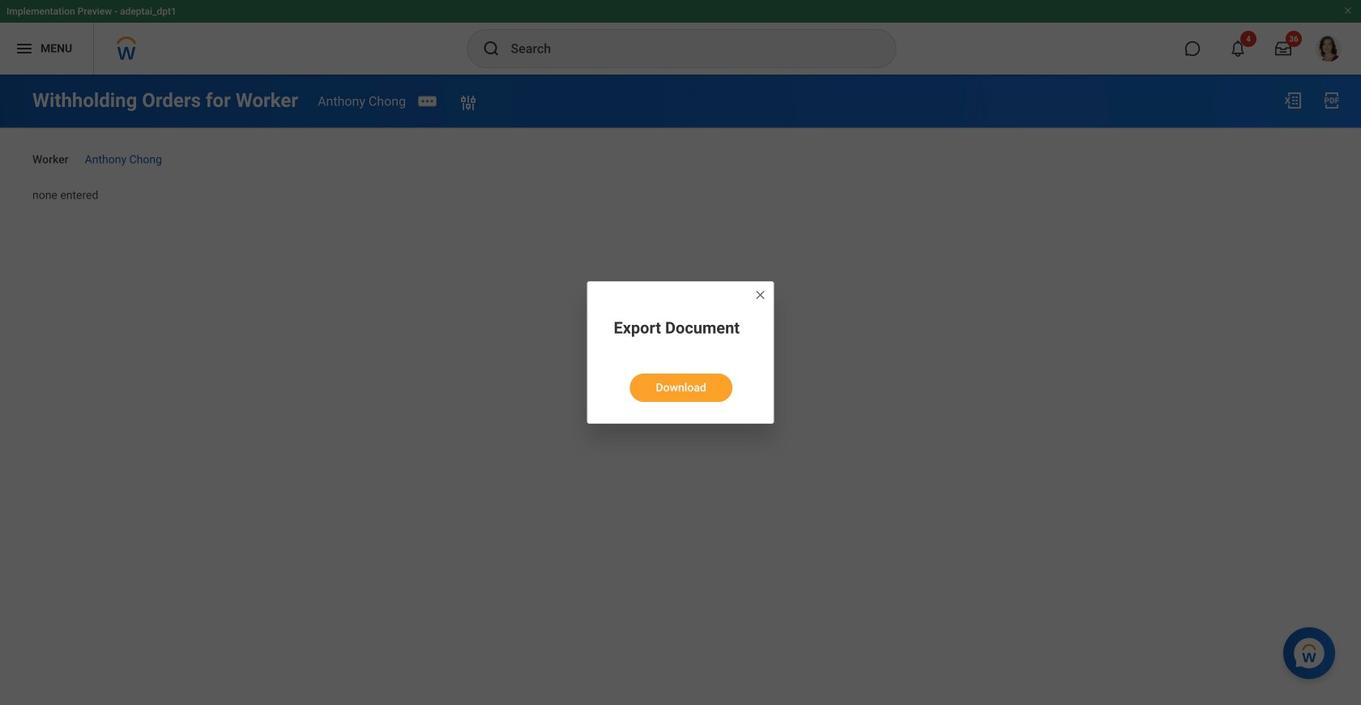 Task type: describe. For each thing, give the bounding box(es) containing it.
notifications large image
[[1231, 41, 1247, 57]]



Task type: locate. For each thing, give the bounding box(es) containing it.
change selection image
[[459, 93, 478, 112]]

close environment banner image
[[1344, 6, 1354, 15]]

dialog
[[587, 281, 775, 424]]

region
[[614, 361, 749, 404]]

view printable version (pdf) image
[[1323, 91, 1342, 110]]

banner
[[0, 0, 1362, 75]]

export to excel image
[[1284, 91, 1304, 110]]

close image
[[754, 289, 767, 302]]

search image
[[482, 39, 501, 58]]

inbox large image
[[1276, 41, 1292, 57]]

main content
[[0, 75, 1362, 217]]

profile logan mcneil element
[[1307, 31, 1352, 66]]



Task type: vqa. For each thing, say whether or not it's contained in the screenshot.
search image
yes



